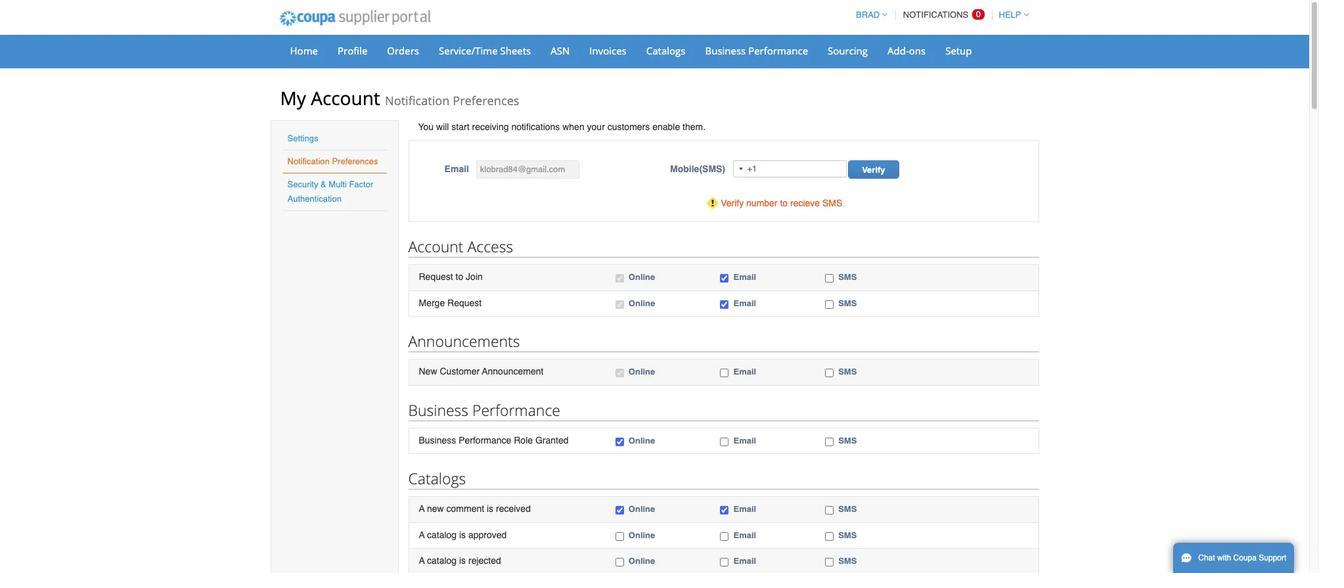 Task type: describe. For each thing, give the bounding box(es) containing it.
security & multi factor authentication
[[288, 179, 374, 204]]

when
[[563, 122, 585, 132]]

Telephone country code field
[[735, 161, 748, 177]]

asn
[[551, 44, 570, 57]]

rejected
[[469, 556, 501, 566]]

2 vertical spatial business
[[419, 435, 456, 445]]

online for new customer announcement
[[629, 367, 656, 377]]

a catalog is approved
[[419, 530, 507, 540]]

sms for a catalog is rejected
[[839, 556, 857, 566]]

service/time sheets link
[[431, 41, 540, 60]]

1 vertical spatial request
[[448, 297, 482, 308]]

settings
[[288, 133, 318, 143]]

asn link
[[542, 41, 579, 60]]

customers
[[608, 122, 650, 132]]

online for merge request
[[629, 298, 656, 308]]

announcement
[[482, 366, 544, 377]]

your
[[587, 122, 605, 132]]

help link
[[994, 10, 1030, 20]]

enable
[[653, 122, 680, 132]]

a for a catalog is approved
[[419, 530, 425, 540]]

notification preferences
[[288, 156, 378, 166]]

verify number to recieve sms
[[721, 198, 843, 208]]

0 vertical spatial business
[[706, 44, 746, 57]]

0 vertical spatial catalogs
[[647, 44, 686, 57]]

factor
[[349, 179, 374, 189]]

notifications
[[904, 10, 969, 20]]

a for a catalog is rejected
[[419, 556, 425, 566]]

new customer announcement
[[419, 366, 544, 377]]

sms for new customer announcement
[[839, 367, 857, 377]]

catalog for a catalog is approved
[[427, 530, 457, 540]]

service/time sheets
[[439, 44, 531, 57]]

account access
[[409, 236, 513, 257]]

0 vertical spatial is
[[487, 504, 494, 514]]

1 vertical spatial to
[[456, 271, 464, 282]]

navigation containing notifications 0
[[851, 2, 1030, 28]]

notifications
[[512, 122, 560, 132]]

add-ons link
[[879, 41, 935, 60]]

merge request
[[419, 297, 482, 308]]

merge
[[419, 297, 445, 308]]

sourcing
[[828, 44, 868, 57]]

comment
[[447, 504, 485, 514]]

number
[[747, 198, 778, 208]]

received
[[496, 504, 531, 514]]

0 vertical spatial account
[[311, 85, 380, 110]]

new
[[427, 504, 444, 514]]

with
[[1218, 553, 1232, 563]]

2 vertical spatial performance
[[459, 435, 512, 445]]

setup
[[946, 44, 972, 57]]

a for a new comment is received
[[419, 504, 425, 514]]

add-ons
[[888, 44, 926, 57]]

1 vertical spatial preferences
[[332, 156, 378, 166]]

settings link
[[288, 133, 318, 143]]

notification inside my account notification preferences
[[385, 93, 450, 108]]

is for rejected
[[459, 556, 466, 566]]

0
[[977, 9, 981, 19]]

email for request to join
[[734, 272, 757, 282]]

online for request to join
[[629, 272, 656, 282]]

role
[[514, 435, 533, 445]]

orders
[[387, 44, 419, 57]]

profile
[[338, 44, 368, 57]]

granted
[[536, 435, 569, 445]]

online for business performance role granted
[[629, 436, 656, 445]]

0 vertical spatial performance
[[749, 44, 809, 57]]

sms for a catalog is approved
[[839, 530, 857, 540]]

customer
[[440, 366, 480, 377]]

online for a catalog is approved
[[629, 530, 656, 540]]

chat
[[1199, 553, 1216, 563]]

security & multi factor authentication link
[[288, 179, 374, 204]]

sms for business performance role granted
[[839, 436, 857, 445]]

mobile(sms)
[[670, 164, 726, 174]]

verify for verify number to recieve sms
[[721, 198, 744, 208]]

join
[[466, 271, 483, 282]]

preferences inside my account notification preferences
[[453, 93, 520, 108]]

home
[[290, 44, 318, 57]]

coupa supplier portal image
[[270, 2, 440, 35]]

1 vertical spatial performance
[[473, 399, 561, 420]]

1 vertical spatial account
[[409, 236, 464, 257]]

email for a catalog is approved
[[734, 530, 757, 540]]



Task type: vqa. For each thing, say whether or not it's contained in the screenshot.
the top Preferences
yes



Task type: locate. For each thing, give the bounding box(es) containing it.
new
[[419, 366, 437, 377]]

7 online from the top
[[629, 556, 656, 566]]

catalogs link
[[638, 41, 694, 60]]

my
[[280, 85, 306, 110]]

invoices
[[590, 44, 627, 57]]

catalog down a catalog is approved
[[427, 556, 457, 566]]

to left recieve
[[780, 198, 788, 208]]

account down profile 'link'
[[311, 85, 380, 110]]

verify
[[862, 165, 886, 175], [721, 198, 744, 208]]

brad
[[857, 10, 880, 20]]

1 horizontal spatial to
[[780, 198, 788, 208]]

4 online from the top
[[629, 436, 656, 445]]

notification
[[385, 93, 450, 108], [288, 156, 330, 166]]

preferences
[[453, 93, 520, 108], [332, 156, 378, 166]]

support
[[1260, 553, 1287, 563]]

1 catalog from the top
[[427, 530, 457, 540]]

email for new customer announcement
[[734, 367, 757, 377]]

2 online from the top
[[629, 298, 656, 308]]

coupa
[[1234, 553, 1257, 563]]

you
[[418, 122, 434, 132]]

0 horizontal spatial notification
[[288, 156, 330, 166]]

online for a catalog is rejected
[[629, 556, 656, 566]]

request
[[419, 271, 453, 282], [448, 297, 482, 308]]

a new comment is received
[[419, 504, 531, 514]]

catalogs up new
[[409, 468, 466, 489]]

request to join
[[419, 271, 483, 282]]

multi
[[329, 179, 347, 189]]

business
[[706, 44, 746, 57], [409, 399, 469, 420], [419, 435, 456, 445]]

0 vertical spatial business performance
[[706, 44, 809, 57]]

1 vertical spatial catalogs
[[409, 468, 466, 489]]

notification up you
[[385, 93, 450, 108]]

a up a catalog is rejected
[[419, 530, 425, 540]]

email for a catalog is rejected
[[734, 556, 757, 566]]

verify inside 'button'
[[862, 165, 886, 175]]

2 a from the top
[[419, 530, 425, 540]]

is left rejected
[[459, 556, 466, 566]]

ons
[[910, 44, 926, 57]]

brad link
[[851, 10, 888, 20]]

preferences up factor
[[332, 156, 378, 166]]

1 horizontal spatial account
[[409, 236, 464, 257]]

6 online from the top
[[629, 530, 656, 540]]

you will start receiving notifications when your customers enable them.
[[418, 122, 706, 132]]

0 horizontal spatial verify
[[721, 198, 744, 208]]

1 vertical spatial business performance
[[409, 399, 561, 420]]

recieve
[[791, 198, 820, 208]]

service/time
[[439, 44, 498, 57]]

0 vertical spatial to
[[780, 198, 788, 208]]

start
[[452, 122, 470, 132]]

0 vertical spatial notification
[[385, 93, 450, 108]]

request up merge
[[419, 271, 453, 282]]

1 vertical spatial catalog
[[427, 556, 457, 566]]

approved
[[469, 530, 507, 540]]

0 horizontal spatial catalogs
[[409, 468, 466, 489]]

1 horizontal spatial catalogs
[[647, 44, 686, 57]]

3 online from the top
[[629, 367, 656, 377]]

1 vertical spatial is
[[459, 530, 466, 540]]

add-
[[888, 44, 910, 57]]

invoices link
[[581, 41, 635, 60]]

3 a from the top
[[419, 556, 425, 566]]

orders link
[[379, 41, 428, 60]]

is left received
[[487, 504, 494, 514]]

catalog for a catalog is rejected
[[427, 556, 457, 566]]

2 catalog from the top
[[427, 556, 457, 566]]

preferences up 'receiving'
[[453, 93, 520, 108]]

catalog down new
[[427, 530, 457, 540]]

1 vertical spatial business
[[409, 399, 469, 420]]

1 horizontal spatial verify
[[862, 165, 886, 175]]

2 vertical spatial is
[[459, 556, 466, 566]]

0 horizontal spatial business performance
[[409, 399, 561, 420]]

a down a catalog is approved
[[419, 556, 425, 566]]

authentication
[[288, 194, 342, 204]]

+1 201-555-0123 text field
[[734, 160, 848, 177]]

access
[[468, 236, 513, 257]]

to left join
[[456, 271, 464, 282]]

sms for a new comment is received
[[839, 504, 857, 514]]

2 vertical spatial a
[[419, 556, 425, 566]]

profile link
[[329, 41, 376, 60]]

0 vertical spatial catalog
[[427, 530, 457, 540]]

business performance role granted
[[419, 435, 569, 445]]

email
[[445, 164, 469, 174], [734, 272, 757, 282], [734, 298, 757, 308], [734, 367, 757, 377], [734, 436, 757, 445], [734, 504, 757, 514], [734, 530, 757, 540], [734, 556, 757, 566]]

0 horizontal spatial to
[[456, 271, 464, 282]]

help
[[999, 10, 1022, 20]]

sms
[[823, 198, 843, 208], [839, 272, 857, 282], [839, 298, 857, 308], [839, 367, 857, 377], [839, 436, 857, 445], [839, 504, 857, 514], [839, 530, 857, 540], [839, 556, 857, 566]]

chat with coupa support button
[[1174, 543, 1295, 573]]

announcements
[[409, 331, 520, 352]]

1 horizontal spatial business performance
[[706, 44, 809, 57]]

1 online from the top
[[629, 272, 656, 282]]

performance
[[749, 44, 809, 57], [473, 399, 561, 420], [459, 435, 512, 445]]

them.
[[683, 122, 706, 132]]

home link
[[282, 41, 327, 60]]

notification preferences link
[[288, 156, 378, 166]]

request down join
[[448, 297, 482, 308]]

notifications 0
[[904, 9, 981, 20]]

business performance link
[[697, 41, 817, 60]]

1 vertical spatial verify
[[721, 198, 744, 208]]

None text field
[[476, 160, 580, 179]]

verify button
[[849, 160, 900, 179]]

catalogs
[[647, 44, 686, 57], [409, 468, 466, 489]]

business performance inside business performance link
[[706, 44, 809, 57]]

navigation
[[851, 2, 1030, 28]]

is
[[487, 504, 494, 514], [459, 530, 466, 540], [459, 556, 466, 566]]

account up the request to join
[[409, 236, 464, 257]]

sms for merge request
[[839, 298, 857, 308]]

chat with coupa support
[[1199, 553, 1287, 563]]

1 a from the top
[[419, 504, 425, 514]]

a
[[419, 504, 425, 514], [419, 530, 425, 540], [419, 556, 425, 566]]

will
[[436, 122, 449, 132]]

notification down "settings" "link"
[[288, 156, 330, 166]]

telephone country code image
[[740, 168, 744, 170]]

0 vertical spatial request
[[419, 271, 453, 282]]

business performance
[[706, 44, 809, 57], [409, 399, 561, 420]]

sms for request to join
[[839, 272, 857, 282]]

is for approved
[[459, 530, 466, 540]]

is left approved
[[459, 530, 466, 540]]

None checkbox
[[616, 274, 624, 283], [721, 274, 729, 283], [721, 300, 729, 309], [826, 300, 834, 309], [616, 369, 624, 377], [721, 369, 729, 377], [826, 369, 834, 377], [616, 438, 624, 446], [721, 438, 729, 446], [826, 506, 834, 515], [721, 532, 729, 541], [826, 532, 834, 541], [616, 274, 624, 283], [721, 274, 729, 283], [721, 300, 729, 309], [826, 300, 834, 309], [616, 369, 624, 377], [721, 369, 729, 377], [826, 369, 834, 377], [616, 438, 624, 446], [721, 438, 729, 446], [826, 506, 834, 515], [721, 532, 729, 541], [826, 532, 834, 541]]

security
[[288, 179, 318, 189]]

sheets
[[501, 44, 531, 57]]

1 horizontal spatial preferences
[[453, 93, 520, 108]]

1 vertical spatial a
[[419, 530, 425, 540]]

my account notification preferences
[[280, 85, 520, 110]]

0 horizontal spatial account
[[311, 85, 380, 110]]

a left new
[[419, 504, 425, 514]]

receiving
[[472, 122, 509, 132]]

1 vertical spatial notification
[[288, 156, 330, 166]]

verify for verify
[[862, 165, 886, 175]]

1 horizontal spatial notification
[[385, 93, 450, 108]]

catalogs right invoices link
[[647, 44, 686, 57]]

None checkbox
[[826, 274, 834, 283], [616, 300, 624, 309], [826, 438, 834, 446], [616, 506, 624, 515], [721, 506, 729, 515], [616, 532, 624, 541], [616, 558, 624, 567], [721, 558, 729, 567], [826, 558, 834, 567], [826, 274, 834, 283], [616, 300, 624, 309], [826, 438, 834, 446], [616, 506, 624, 515], [721, 506, 729, 515], [616, 532, 624, 541], [616, 558, 624, 567], [721, 558, 729, 567], [826, 558, 834, 567]]

to
[[780, 198, 788, 208], [456, 271, 464, 282]]

0 vertical spatial preferences
[[453, 93, 520, 108]]

5 online from the top
[[629, 504, 656, 514]]

0 horizontal spatial preferences
[[332, 156, 378, 166]]

online
[[629, 272, 656, 282], [629, 298, 656, 308], [629, 367, 656, 377], [629, 436, 656, 445], [629, 504, 656, 514], [629, 530, 656, 540], [629, 556, 656, 566]]

catalog
[[427, 530, 457, 540], [427, 556, 457, 566]]

0 vertical spatial a
[[419, 504, 425, 514]]

setup link
[[937, 41, 981, 60]]

email for merge request
[[734, 298, 757, 308]]

0 vertical spatial verify
[[862, 165, 886, 175]]

email for business performance role granted
[[734, 436, 757, 445]]

&
[[321, 179, 327, 189]]

email for a new comment is received
[[734, 504, 757, 514]]

online for a new comment is received
[[629, 504, 656, 514]]

sourcing link
[[820, 41, 877, 60]]

a catalog is rejected
[[419, 556, 501, 566]]



